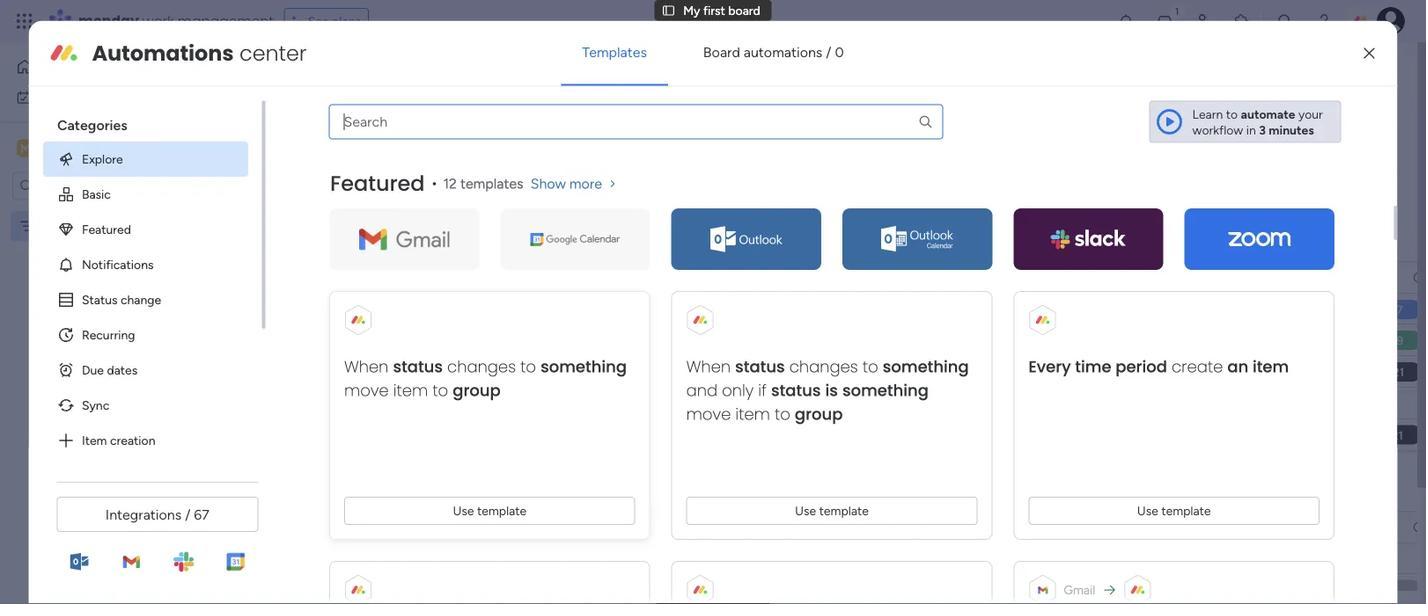 Task type: vqa. For each thing, say whether or not it's contained in the screenshot.
Gmail
yes



Task type: locate. For each thing, give the bounding box(es) containing it.
project 3
[[333, 365, 382, 380]]

priority for 1st priority field from the bottom
[[985, 520, 1025, 535]]

3 down 2
[[376, 365, 382, 380]]

1 vertical spatial timeline field
[[1347, 518, 1402, 537]]

template for group
[[477, 505, 526, 519]]

status inside when status changes   to something move item to group
[[392, 357, 442, 379]]

month
[[339, 232, 393, 255], [342, 482, 396, 505]]

0 vertical spatial work
[[142, 11, 174, 31]]

group inside when status changes   to something move item to group
[[452, 380, 500, 403]]

1 vertical spatial date
[[882, 520, 907, 535]]

column information image for 2nd status 'field' from the bottom
[[797, 271, 811, 285]]

use template button for status
[[686, 498, 977, 526]]

1 vertical spatial budget
[[1231, 520, 1271, 535]]

main inside workspace selection element
[[40, 140, 71, 157]]

of right type
[[367, 98, 379, 113]]

2 priority from the top
[[985, 520, 1025, 535]]

2 timeline field from the top
[[1347, 518, 1402, 537]]

1 horizontal spatial see
[[803, 97, 824, 112]]

nov 18
[[866, 365, 902, 379]]

due dates option
[[43, 353, 248, 388]]

something for when status changes   to something move item to group
[[540, 357, 626, 379]]

and left only
[[686, 380, 717, 403]]

1 horizontal spatial item
[[735, 404, 770, 427]]

1 timeline from the top
[[1352, 270, 1398, 285]]

1 vertical spatial priority field
[[981, 518, 1029, 537]]

0 horizontal spatial first
[[61, 219, 83, 234]]

when up only
[[686, 357, 730, 379]]

0 horizontal spatial my first board
[[41, 219, 118, 234]]

if
[[758, 380, 766, 403]]

changes for group
[[447, 357, 515, 379]]

2 use from the left
[[794, 505, 816, 519]]

0 vertical spatial month
[[339, 232, 393, 255]]

1 vertical spatial timeline
[[1352, 520, 1398, 535]]

main
[[294, 130, 320, 145], [40, 140, 71, 157]]

manage
[[269, 98, 313, 113]]

john smith image
[[1377, 7, 1405, 35]]

2 horizontal spatial first
[[703, 3, 725, 18]]

board up 'board' at the top of the page
[[728, 3, 760, 18]]

work inside button
[[59, 90, 85, 105]]

12
[[443, 176, 456, 193]]

your
[[722, 98, 746, 113], [1298, 107, 1323, 122]]

1 due date from the top
[[857, 270, 907, 285]]

1 priority from the top
[[985, 270, 1025, 285]]

0 vertical spatial due date
[[857, 270, 907, 285]]

column information image
[[797, 271, 811, 285], [797, 521, 811, 535]]

1 horizontal spatial template
[[819, 505, 868, 519]]

status
[[392, 357, 442, 379], [735, 357, 784, 379], [771, 380, 820, 403]]

use template
[[452, 505, 526, 519], [794, 505, 868, 519], [1137, 505, 1210, 519]]

when inside the when status changes   to something and only if status is something move item to group
[[686, 357, 730, 379]]

item inside the when status changes   to something and only if status is something move item to group
[[735, 404, 770, 427]]

1 vertical spatial owner field
[[636, 518, 682, 537]]

$500
[[1237, 366, 1265, 380]]

status change
[[81, 292, 161, 307]]

0 horizontal spatial use template
[[452, 505, 526, 519]]

main left table
[[294, 130, 320, 145]]

creation
[[110, 433, 155, 448]]

0 vertical spatial /
[[826, 44, 831, 61]]

kanban button
[[366, 123, 433, 151]]

first down the basic at the top left of the page
[[61, 219, 83, 234]]

something inside when status changes   to something move item to group
[[540, 357, 626, 379]]

use
[[452, 505, 474, 519], [794, 505, 816, 519], [1137, 505, 1158, 519]]

1 vertical spatial month
[[342, 482, 396, 505]]

next
[[303, 482, 338, 505]]

person button
[[471, 170, 548, 198]]

changes inside when status changes   to something move item to group
[[447, 357, 515, 379]]

where
[[685, 98, 719, 113]]

/
[[826, 44, 831, 61], [185, 507, 190, 523]]

0 vertical spatial column information image
[[797, 271, 811, 285]]

workspace selection element
[[17, 138, 147, 161]]

main inside button
[[294, 130, 320, 145]]

month right next
[[342, 482, 396, 505]]

main table
[[294, 130, 352, 145]]

3 right in
[[1259, 122, 1266, 137]]

2 due date from the top
[[857, 520, 907, 535]]

due for first due date field from the bottom of the page
[[857, 520, 879, 535]]

0 horizontal spatial changes
[[447, 357, 515, 379]]

to
[[1226, 107, 1238, 122], [520, 357, 536, 379], [862, 357, 878, 379], [432, 380, 448, 403], [774, 404, 790, 427]]

1 vertical spatial first
[[315, 56, 366, 95]]

status up if
[[735, 357, 784, 379]]

3
[[1259, 122, 1266, 137], [376, 365, 382, 380]]

2 column information image from the top
[[797, 521, 811, 535]]

0 vertical spatial status
[[744, 270, 779, 285]]

0 vertical spatial budget field
[[1227, 268, 1276, 287]]

1 horizontal spatial featured
[[330, 170, 424, 199]]

1 owner field from the top
[[636, 268, 682, 287]]

1 vertical spatial priority
[[985, 520, 1025, 535]]

and
[[586, 98, 606, 113], [686, 380, 717, 403]]

due date
[[857, 270, 907, 285], [857, 520, 907, 535]]

Due date field
[[852, 268, 911, 287], [852, 518, 911, 537]]

board
[[703, 44, 740, 61]]

when down project 2
[[344, 357, 388, 379]]

2 horizontal spatial use
[[1137, 505, 1158, 519]]

1 use template from the left
[[452, 505, 526, 519]]

person
[[500, 176, 537, 191]]

see inside button
[[308, 14, 329, 29]]

Budget field
[[1227, 268, 1276, 287], [1227, 518, 1276, 537]]

use template for group
[[452, 505, 526, 519]]

featured down the basic at the top left of the page
[[81, 222, 131, 237]]

my
[[683, 3, 700, 18], [268, 56, 308, 95], [39, 90, 56, 105], [41, 219, 58, 234]]

1 horizontal spatial and
[[686, 380, 717, 403]]

1 vertical spatial see
[[803, 97, 824, 112]]

3 template from the left
[[1161, 505, 1210, 519]]

move inside when status changes   to something move item to group
[[344, 380, 388, 403]]

1 vertical spatial column information image
[[797, 521, 811, 535]]

2 when from the left
[[686, 357, 730, 379]]

/ left 67
[[185, 507, 190, 523]]

workspace image
[[17, 139, 34, 158]]

status inside option
[[81, 292, 117, 307]]

2 horizontal spatial board
[[728, 3, 760, 18]]

search image
[[918, 114, 934, 130]]

invite members image
[[1195, 12, 1212, 30]]

2 budget from the top
[[1231, 520, 1271, 535]]

0 horizontal spatial when
[[344, 357, 388, 379]]

automations center
[[92, 38, 307, 68]]

categories
[[57, 116, 127, 133]]

in
[[1246, 122, 1256, 137]]

integrations / 67
[[105, 507, 209, 523]]

use for group
[[452, 505, 474, 519]]

0 vertical spatial notes field
[[1107, 268, 1149, 287]]

categories heading
[[43, 101, 248, 141]]

67
[[194, 507, 209, 523]]

2 use template button from the left
[[686, 498, 977, 526]]

1 column information image from the top
[[797, 271, 811, 285]]

0 horizontal spatial see
[[308, 14, 329, 29]]

2 owner field from the top
[[636, 518, 682, 537]]

option
[[0, 210, 224, 214]]

of right track
[[670, 98, 681, 113]]

column information image
[[919, 271, 933, 285], [1412, 271, 1426, 285], [919, 521, 933, 535], [1412, 521, 1426, 535]]

automations
[[744, 44, 822, 61]]

0 vertical spatial group
[[452, 380, 500, 403]]

1 vertical spatial my first board
[[268, 56, 457, 95]]

2 horizontal spatial my first board
[[683, 3, 760, 18]]

when inside when status changes   to something move item to group
[[344, 357, 388, 379]]

2 status field from the top
[[739, 518, 784, 537]]

1 horizontal spatial use template button
[[686, 498, 977, 526]]

1 vertical spatial owner
[[640, 520, 677, 535]]

1 horizontal spatial group
[[794, 404, 842, 427]]

1 budget field from the top
[[1227, 268, 1276, 287]]

1 vertical spatial status field
[[739, 518, 784, 537]]

your inside your workflow in
[[1298, 107, 1323, 122]]

your workflow in
[[1192, 107, 1323, 137]]

changes inside the when status changes   to something and only if status is something move item to group
[[789, 357, 858, 379]]

2 changes from the left
[[789, 357, 858, 379]]

2 use template from the left
[[794, 505, 868, 519]]

sum
[[1241, 591, 1261, 604]]

1 horizontal spatial of
[[670, 98, 681, 113]]

change
[[120, 292, 161, 307]]

2 vertical spatial my first board
[[41, 219, 118, 234]]

2 due date field from the top
[[852, 518, 911, 537]]

new
[[274, 176, 300, 191]]

0 vertical spatial status field
[[739, 268, 784, 287]]

2 template from the left
[[819, 505, 868, 519]]

board up project.
[[373, 56, 457, 95]]

2 owner from the top
[[640, 520, 677, 535]]

new project
[[274, 176, 342, 191]]

home
[[40, 59, 74, 74]]

0 vertical spatial due
[[857, 270, 879, 285]]

my inside button
[[39, 90, 56, 105]]

see plans button
[[284, 8, 369, 34]]

something
[[540, 357, 626, 379], [882, 357, 968, 379], [842, 380, 928, 403]]

1 horizontal spatial /
[[826, 44, 831, 61]]

month right the this
[[339, 232, 393, 255]]

0 horizontal spatial /
[[185, 507, 190, 523]]

your right where
[[722, 98, 746, 113]]

0 vertical spatial see
[[308, 14, 329, 29]]

1 horizontal spatial work
[[142, 11, 174, 31]]

0 horizontal spatial featured
[[81, 222, 131, 237]]

0 vertical spatial my first board
[[683, 3, 760, 18]]

main for main table
[[294, 130, 320, 145]]

0 horizontal spatial board
[[86, 219, 118, 234]]

None search field
[[329, 104, 943, 140]]

0 vertical spatial notes
[[1111, 270, 1145, 285]]

0 horizontal spatial template
[[477, 505, 526, 519]]

something for when status changes   to something and only if status is something move item to group
[[882, 357, 968, 379]]

main right workspace 'image'
[[40, 140, 71, 157]]

arrow down image
[[615, 173, 636, 195]]

1 notes field from the top
[[1107, 268, 1149, 287]]

item creation option
[[43, 423, 248, 458]]

1 vertical spatial move
[[686, 404, 730, 427]]

work down home
[[59, 90, 85, 105]]

month for this month
[[339, 232, 393, 255]]

my work
[[39, 90, 85, 105]]

1 when from the left
[[344, 357, 388, 379]]

stuck
[[745, 365, 777, 380]]

work up automations
[[142, 11, 174, 31]]

month inside 'field'
[[342, 482, 396, 505]]

assign
[[427, 98, 464, 113]]

status for only
[[735, 357, 784, 379]]

templates button
[[561, 31, 668, 74]]

1 horizontal spatial changes
[[789, 357, 858, 379]]

priority
[[985, 270, 1025, 285], [985, 520, 1025, 535]]

template
[[477, 505, 526, 519], [819, 505, 868, 519], [1161, 505, 1210, 519]]

help image
[[1315, 12, 1333, 30]]

2 priority field from the top
[[981, 518, 1029, 537]]

1 use template button from the left
[[344, 498, 635, 526]]

1 vertical spatial group
[[794, 404, 842, 427]]

add view image
[[444, 131, 451, 144]]

manage any type of project. assign owners, set timelines and keep track of where your project stands.
[[269, 98, 831, 113]]

minutes
[[1269, 122, 1314, 137]]

Timeline field
[[1347, 268, 1402, 287], [1347, 518, 1402, 537]]

0 vertical spatial move
[[344, 380, 388, 403]]

0 vertical spatial date
[[882, 270, 907, 285]]

column information image for second timeline field
[[1412, 521, 1426, 535]]

my first board down the basic at the top left of the page
[[41, 219, 118, 234]]

0 horizontal spatial and
[[586, 98, 606, 113]]

date for first due date field from the bottom of the page
[[882, 520, 907, 535]]

monday work management
[[78, 11, 273, 31]]

0 vertical spatial budget
[[1231, 270, 1271, 285]]

time
[[1075, 357, 1111, 379]]

monday
[[78, 11, 139, 31]]

2 vertical spatial item
[[735, 404, 770, 427]]

and left keep
[[586, 98, 606, 113]]

2 horizontal spatial use template
[[1137, 505, 1210, 519]]

0 horizontal spatial main
[[40, 140, 71, 157]]

column information image for first status 'field' from the bottom
[[797, 521, 811, 535]]

show more link
[[530, 176, 619, 193]]

2 vertical spatial due
[[857, 520, 879, 535]]

0 vertical spatial timeline
[[1352, 270, 1398, 285]]

1 vertical spatial due date field
[[852, 518, 911, 537]]

3 use template button from the left
[[1028, 498, 1319, 526]]

move down project 3
[[344, 380, 388, 403]]

1 use from the left
[[452, 505, 474, 519]]

every
[[1028, 357, 1070, 379]]

month for next month
[[342, 482, 396, 505]]

my first board up type
[[268, 56, 457, 95]]

plans
[[332, 14, 361, 29]]

see for see plans
[[308, 14, 329, 29]]

Owner field
[[636, 268, 682, 287], [636, 518, 682, 537]]

1 vertical spatial board
[[373, 56, 457, 95]]

1 horizontal spatial when
[[686, 357, 730, 379]]

1 owner from the top
[[640, 270, 677, 285]]

board down the basic at the top left of the page
[[86, 219, 118, 234]]

1 changes from the left
[[447, 357, 515, 379]]

column information image for second due date field from the bottom of the page
[[919, 271, 933, 285]]

owners,
[[467, 98, 510, 113]]

type
[[339, 98, 364, 113]]

first up type
[[315, 56, 366, 95]]

1 vertical spatial featured
[[81, 222, 131, 237]]

2 vertical spatial board
[[86, 219, 118, 234]]

dapulse checkmark sign image
[[1333, 331, 1342, 352]]

1 date from the top
[[882, 270, 907, 285]]

1 horizontal spatial your
[[1298, 107, 1323, 122]]

your up automate
[[1298, 107, 1323, 122]]

3 use template from the left
[[1137, 505, 1210, 519]]

this month
[[303, 232, 393, 255]]

status
[[744, 270, 779, 285], [81, 292, 117, 307], [744, 520, 779, 535]]

month inside field
[[339, 232, 393, 255]]

1 vertical spatial status
[[81, 292, 117, 307]]

0 vertical spatial priority field
[[981, 268, 1029, 287]]

my first board up 'board' at the top of the page
[[683, 3, 760, 18]]

0 horizontal spatial group
[[452, 380, 500, 403]]

1 vertical spatial item
[[393, 380, 427, 403]]

1 notes from the top
[[1111, 270, 1145, 285]]

1 vertical spatial notes field
[[1107, 518, 1149, 537]]

0 horizontal spatial 3
[[376, 365, 382, 380]]

1 timeline field from the top
[[1347, 268, 1402, 287]]

due
[[857, 270, 879, 285], [81, 363, 103, 378], [857, 520, 879, 535]]

0 horizontal spatial move
[[344, 380, 388, 403]]

select product image
[[16, 12, 33, 30]]

2 horizontal spatial template
[[1161, 505, 1210, 519]]

0 horizontal spatial use template button
[[344, 498, 635, 526]]

templates
[[582, 44, 647, 61]]

0 horizontal spatial of
[[367, 98, 379, 113]]

2 horizontal spatial use template button
[[1028, 498, 1319, 526]]

1 due date field from the top
[[852, 268, 911, 287]]

autopilot image
[[1256, 125, 1271, 148]]

1 horizontal spatial main
[[294, 130, 320, 145]]

next month
[[303, 482, 396, 505]]

status for first status 'field' from the bottom
[[744, 520, 779, 535]]

more
[[569, 176, 602, 193]]

1 vertical spatial work
[[59, 90, 85, 105]]

my first board list box
[[0, 208, 224, 479]]

1 horizontal spatial use template
[[794, 505, 868, 519]]

1 vertical spatial due
[[81, 363, 103, 378]]

status change option
[[43, 282, 248, 317]]

2 vertical spatial status
[[744, 520, 779, 535]]

explore option
[[43, 141, 248, 177]]

changes for status
[[789, 357, 858, 379]]

when
[[344, 357, 388, 379], [686, 357, 730, 379]]

Notes field
[[1107, 268, 1149, 287], [1107, 518, 1149, 537]]

my inside list box
[[41, 219, 58, 234]]

see left plans
[[308, 14, 329, 29]]

status for item
[[392, 357, 442, 379]]

1 image
[[1169, 1, 1185, 21]]

featured
[[330, 170, 424, 199], [81, 222, 131, 237]]

1 template from the left
[[477, 505, 526, 519]]

apps image
[[1233, 12, 1251, 30]]

0 horizontal spatial work
[[59, 90, 85, 105]]

Priority field
[[981, 268, 1029, 287], [981, 518, 1029, 537]]

budget
[[1231, 270, 1271, 285], [1231, 520, 1271, 535]]

use template button
[[344, 498, 635, 526], [686, 498, 977, 526], [1028, 498, 1319, 526]]

1 vertical spatial budget field
[[1227, 518, 1276, 537]]

and inside the when status changes   to something and only if status is something move item to group
[[686, 380, 717, 403]]

use for status
[[794, 505, 816, 519]]

featured down kanban button
[[330, 170, 424, 199]]

project 2
[[333, 334, 382, 349]]

2 date from the top
[[882, 520, 907, 535]]

notifications option
[[43, 247, 248, 282]]

status right project 3
[[392, 357, 442, 379]]

0 vertical spatial priority
[[985, 270, 1025, 285]]

first up 'board' at the top of the page
[[703, 3, 725, 18]]

/ left 0
[[826, 44, 831, 61]]

see left more
[[803, 97, 824, 112]]

move down only
[[686, 404, 730, 427]]

0 vertical spatial due date field
[[852, 268, 911, 287]]

Status field
[[739, 268, 784, 287], [739, 518, 784, 537]]

my first board
[[683, 3, 760, 18], [268, 56, 457, 95], [41, 219, 118, 234]]

due dates
[[81, 363, 137, 378]]



Task type: describe. For each thing, give the bounding box(es) containing it.
owner for first owner field from the top of the page
[[640, 270, 677, 285]]

1 vertical spatial 3
[[376, 365, 382, 380]]

0
[[835, 44, 844, 61]]

when status changes   to something move item to group
[[344, 357, 626, 403]]

center
[[239, 38, 307, 68]]

new project button
[[267, 170, 349, 198]]

other
[[1113, 366, 1143, 380]]

see more
[[803, 97, 855, 112]]

featured option
[[43, 212, 248, 247]]

notifications image
[[1117, 12, 1135, 30]]

learn to automate
[[1192, 107, 1295, 122]]

notifications
[[81, 257, 153, 272]]

management
[[178, 11, 273, 31]]

m
[[20, 141, 31, 156]]

1 priority field from the top
[[981, 268, 1029, 287]]

due date for first due date field from the bottom of the page
[[857, 520, 907, 535]]

integrations / 67 button
[[57, 497, 258, 533]]

stands.
[[792, 98, 831, 113]]

work for monday
[[142, 11, 174, 31]]

due for second due date field from the bottom of the page
[[857, 270, 879, 285]]

set
[[513, 98, 530, 113]]

recurring
[[81, 328, 135, 343]]

priority for 1st priority field
[[985, 270, 1025, 285]]

2 budget field from the top
[[1227, 518, 1276, 537]]

table
[[323, 130, 352, 145]]

column information image for first timeline field from the top
[[1412, 271, 1426, 285]]

board automations / 0 button
[[682, 31, 865, 74]]

basic option
[[43, 177, 248, 212]]

My first board field
[[263, 56, 461, 95]]

1 horizontal spatial first
[[315, 56, 366, 95]]

2
[[376, 334, 382, 349]]

inbox image
[[1156, 12, 1173, 30]]

board inside list box
[[86, 219, 118, 234]]

sync option
[[43, 388, 248, 423]]

create
[[1171, 357, 1222, 379]]

Next month field
[[298, 482, 400, 505]]

use template for status
[[794, 505, 868, 519]]

12 templates
[[443, 176, 523, 193]]

2 horizontal spatial item
[[1252, 357, 1288, 379]]

nov
[[866, 365, 888, 379]]

sync
[[81, 398, 109, 413]]

track
[[639, 98, 667, 113]]

categories list box
[[43, 101, 265, 461]]

search everything image
[[1276, 12, 1294, 30]]

more
[[827, 97, 855, 112]]

Search field
[[409, 172, 462, 196]]

item creation
[[81, 433, 155, 448]]

Search in workspace field
[[37, 176, 147, 196]]

1 status field from the top
[[739, 268, 784, 287]]

automations
[[92, 38, 234, 68]]

group inside the when status changes   to something and only if status is something move item to group
[[794, 404, 842, 427]]

recurring option
[[43, 317, 248, 353]]

use template button for group
[[344, 498, 635, 526]]

owner for first owner field from the bottom
[[640, 520, 677, 535]]

see more link
[[801, 96, 857, 114]]

1 budget from the top
[[1231, 270, 1271, 285]]

due date for second due date field from the bottom of the page
[[857, 270, 907, 285]]

featured inside option
[[81, 222, 131, 237]]

move inside the when status changes   to something and only if status is something move item to group
[[686, 404, 730, 427]]

2 notes field from the top
[[1107, 518, 1149, 537]]

3 minutes
[[1259, 122, 1314, 137]]

3 use from the left
[[1137, 505, 1158, 519]]

low
[[993, 302, 1016, 317]]

0 vertical spatial board
[[728, 3, 760, 18]]

template for status
[[819, 505, 868, 519]]

show
[[530, 176, 565, 193]]

every time period create an item
[[1028, 357, 1288, 379]]

item inside when status changes   to something move item to group
[[393, 380, 427, 403]]

keep
[[609, 98, 636, 113]]

is
[[825, 380, 837, 403]]

project 1
[[333, 302, 381, 317]]

gmail
[[1063, 584, 1095, 599]]

main for main workspace
[[40, 140, 71, 157]]

learn
[[1192, 107, 1223, 122]]

templates
[[460, 176, 523, 193]]

v2 search image
[[396, 174, 409, 194]]

1 vertical spatial /
[[185, 507, 190, 523]]

this
[[303, 232, 335, 255]]

18
[[890, 365, 902, 379]]

automate
[[1278, 130, 1333, 145]]

work for my
[[59, 90, 85, 105]]

0 vertical spatial first
[[703, 3, 725, 18]]

angle down image
[[358, 177, 366, 191]]

board automations / 0
[[703, 44, 844, 61]]

home button
[[11, 53, 189, 81]]

project.
[[382, 98, 424, 113]]

item
[[81, 433, 107, 448]]

basic
[[81, 187, 110, 202]]

2 timeline from the top
[[1352, 520, 1398, 535]]

period
[[1115, 357, 1167, 379]]

integrations
[[105, 507, 182, 523]]

timelines
[[533, 98, 583, 113]]

main table button
[[267, 123, 366, 151]]

my work button
[[11, 83, 189, 111]]

1 horizontal spatial 3
[[1259, 122, 1266, 137]]

first inside list box
[[61, 219, 83, 234]]

filter
[[581, 176, 609, 191]]

1
[[376, 302, 381, 317]]

2 notes from the top
[[1111, 520, 1145, 535]]

status right if
[[771, 380, 820, 403]]

0 horizontal spatial your
[[722, 98, 746, 113]]

This month field
[[298, 232, 397, 255]]

board activity image
[[1232, 65, 1253, 86]]

an
[[1227, 357, 1248, 379]]

0 vertical spatial and
[[586, 98, 606, 113]]

Search for a column type search field
[[329, 104, 943, 140]]

automations  center image
[[50, 39, 78, 67]]

see for see more
[[803, 97, 824, 112]]

high
[[992, 333, 1018, 348]]

only
[[721, 380, 753, 403]]

status for 2nd status 'field' from the bottom
[[744, 270, 779, 285]]

workspace
[[75, 140, 144, 157]]

show more
[[530, 176, 602, 193]]

when for and
[[686, 357, 730, 379]]

1 of from the left
[[367, 98, 379, 113]]

my first board inside list box
[[41, 219, 118, 234]]

when for move
[[344, 357, 388, 379]]

when status changes   to something and only if status is something move item to group
[[686, 357, 968, 427]]

filter button
[[553, 170, 636, 198]]

dates
[[106, 363, 137, 378]]

automate
[[1241, 107, 1295, 122]]

due inside option
[[81, 363, 103, 378]]

column information image for first due date field from the bottom of the page
[[919, 521, 933, 535]]

project inside button
[[303, 176, 342, 191]]

kanban
[[379, 130, 420, 145]]

date for second due date field from the bottom of the page
[[882, 270, 907, 285]]

workflow
[[1192, 122, 1243, 137]]

1 horizontal spatial my first board
[[268, 56, 457, 95]]

medium
[[983, 365, 1027, 380]]

see plans
[[308, 14, 361, 29]]

main workspace
[[40, 140, 144, 157]]

project
[[749, 98, 789, 113]]

2 of from the left
[[670, 98, 681, 113]]



